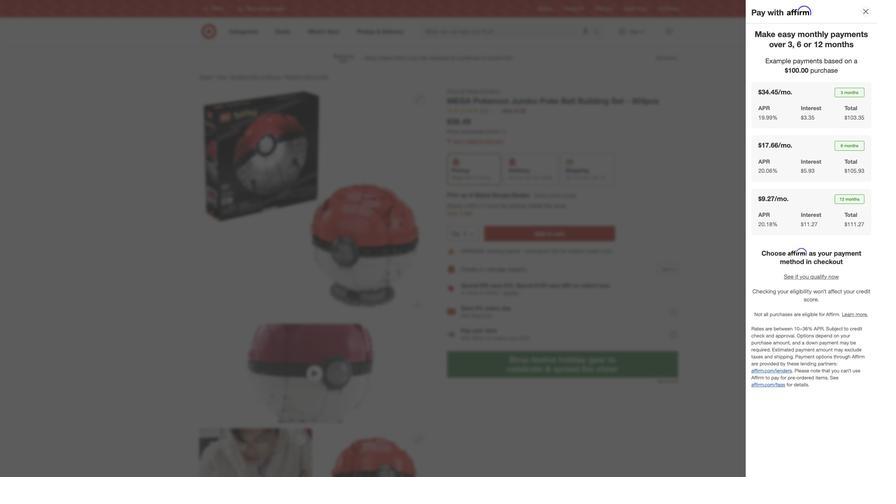 Task type: describe. For each thing, give the bounding box(es) containing it.
payment inside as your payment method in checkout
[[834, 249, 861, 257]]

find stores
[[658, 6, 679, 11]]

building sets & kits link
[[285, 74, 328, 80]]

blocks
[[266, 74, 281, 80]]

to inside rates are between 10–36% apr. subject to credit check and approval. options depend on your purchase amount, and a down payment may be required. estimated payment amount may exclude taxes and shipping. payment options through affirm are provided by these lending partners: affirm.com/lenders
[[844, 326, 849, 332]]

purchase inside example payments based on a $100.00 purchase
[[810, 66, 838, 74]]

building for building
[[285, 74, 303, 80]]

affirm inside rates are between 10–36% apr. subject to credit check and approval. options depend on your purchase amount, and a down payment may be required. estimated payment amount may exclude taxes and shipping. payment options through affirm are provided by these lending partners: affirm.com/lenders
[[852, 354, 865, 360]]

items.
[[816, 375, 829, 381]]

3 months
[[841, 90, 858, 95]]

interest for $17.66 /mo.
[[801, 158, 821, 165]]

by inside shipping get it by sun, dec 17
[[577, 175, 581, 180]]

only at
[[502, 108, 519, 114]]

or inside spend $50 save $10, spend $100 save $25 on select toys in-store or online ∙ details
[[479, 290, 484, 296]]

store inside spend $50 save $10, spend $100 save $25 on select toys in-store or online ∙ details
[[467, 290, 478, 296]]

your right affect
[[844, 288, 855, 295]]

you inside . please note that you can't use affirm to pay for pre-ordered items. see affirm.com/faqs for details.
[[832, 368, 839, 374]]

now
[[828, 273, 839, 280]]

yrs.
[[605, 248, 613, 254]]

amount
[[816, 347, 833, 353]]

3 / from the left
[[282, 74, 284, 80]]

pick
[[447, 191, 458, 198]]

What can we help you find? suggestions appear below search field
[[421, 24, 595, 39]]

target link
[[199, 74, 212, 80]]

mega pokemon jumbo poke ball building set - 303pcs, 1 of 7 image
[[199, 88, 430, 319]]

1 vertical spatial advertisement region
[[447, 352, 678, 378]]

1 vertical spatial over
[[472, 327, 484, 334]]

$10,
[[504, 282, 514, 289]]

2 sets from the left
[[304, 74, 314, 80]]

deal
[[467, 138, 477, 144]]

as inside 'delivery as soon as 11am today'
[[525, 175, 529, 180]]

mega pokemon jumbo poke ball building set - 303pcs, 4 of 7 image
[[317, 429, 430, 478]]

down
[[806, 340, 818, 346]]

it
[[573, 175, 576, 180]]

for down the pre-
[[787, 382, 792, 388]]

depend
[[815, 333, 832, 339]]

your left eligibility
[[778, 288, 789, 295]]

ready within 2 hours for pickup inside the store only 4 left
[[447, 202, 566, 217]]

1 vertical spatial 6
[[841, 143, 843, 149]]

2 inside the pickup ready within 2 hours
[[477, 175, 479, 180]]

details button
[[503, 289, 519, 297]]

see for see 1 deal for this item
[[453, 138, 462, 144]]

by inside rates are between 10–36% apr. subject to credit check and approval. options depend on your purchase amount, and a down payment may be required. estimated payment amount may exclude taxes and shipping. payment options through affirm are provided by these lending partners: affirm.com/lenders
[[780, 361, 786, 367]]

$9.27 /mo.
[[758, 195, 789, 203]]

1 horizontal spatial over
[[509, 335, 518, 341]]

toys link
[[217, 74, 227, 80]]

today
[[542, 175, 553, 180]]

0 vertical spatial only
[[502, 108, 513, 114]]

as inside as your payment method in checkout
[[809, 249, 816, 257]]

for left children
[[561, 248, 567, 254]]

0 horizontal spatial 3
[[601, 248, 604, 254]]

see inside . please note that you can't use affirm to pay for pre-ordered items. see affirm.com/faqs for details.
[[830, 375, 839, 381]]

affirm.com/faqs
[[751, 382, 785, 388]]

1 vertical spatial may
[[834, 347, 843, 353]]

purchase inside rates are between 10–36% apr. subject to credit check and approval. options depend on your purchase amount, and a down payment may be required. estimated payment amount may exclude taxes and shipping. payment options through affirm are provided by these lending partners: affirm.com/lenders
[[751, 340, 772, 346]]

when purchased online
[[447, 128, 499, 134]]

0 vertical spatial advertisement region
[[193, 50, 684, 67]]

online
[[485, 290, 499, 296]]

0 vertical spatial not
[[552, 248, 559, 254]]

in inside button
[[672, 267, 675, 272]]

for inside ready within 2 hours for pickup inside the store only 4 left
[[501, 202, 508, 209]]

apr for $17.66 /mo.
[[758, 158, 770, 165]]

children
[[568, 248, 585, 254]]

sun,
[[582, 175, 591, 180]]

pickup
[[509, 202, 526, 209]]

shipping
[[565, 167, 589, 174]]

$50
[[480, 282, 489, 289]]

target for target circle
[[623, 6, 635, 11]]

credit inside rates are between 10–36% apr. subject to credit check and approval. options depend on your purchase amount, and a down payment may be required. estimated payment amount may exclude taxes and shipping. payment options through affirm are provided by these lending partners: affirm.com/lenders
[[850, 326, 862, 332]]

$17.66
[[758, 141, 778, 149]]

6 inside make easy monthly payments over 3, 6 or 12 months
[[797, 39, 801, 49]]

1 vertical spatial or
[[479, 266, 484, 273]]

12 months
[[840, 197, 860, 202]]

pay for pay with
[[751, 7, 765, 17]]

to inside . please note that you can't use affirm to pay for pre-ordered items. see affirm.com/faqs for details.
[[766, 375, 770, 381]]

checking your eligibility won't affect your credit score.
[[752, 288, 870, 303]]

every
[[485, 305, 500, 312]]

more.
[[856, 312, 868, 318]]

affect
[[828, 288, 842, 295]]

1 vertical spatial at
[[468, 191, 474, 198]]

provided
[[760, 361, 779, 367]]

taxes
[[751, 354, 763, 360]]

within inside the pickup ready within 2 hours
[[465, 175, 476, 180]]

pay over time with affirm on orders over $100
[[461, 327, 530, 341]]

over inside make easy monthly payments over 3, 6 or 12 months
[[769, 39, 786, 49]]

3 inside dialog
[[841, 90, 843, 95]]

0 vertical spatial may
[[840, 340, 849, 346]]

hazard
[[505, 248, 520, 254]]

3,
[[788, 39, 795, 49]]

baton
[[475, 191, 491, 198]]

with inside save 5% every day with redcard
[[461, 313, 471, 319]]

create or manage registry
[[461, 266, 526, 273]]

$100.00
[[785, 66, 808, 74]]

1 sets from the left
[[250, 74, 260, 80]]

0 horizontal spatial you
[[800, 273, 809, 280]]

affirm inside pay over time with affirm on orders over $100
[[472, 335, 485, 341]]

weekly
[[564, 6, 578, 11]]

in inside as your payment method in checkout
[[806, 258, 812, 266]]

affirm.com/lenders
[[751, 368, 792, 374]]

use
[[853, 368, 860, 374]]

2 spend from the left
[[516, 282, 533, 289]]

2 & from the left
[[316, 74, 319, 80]]

0 horizontal spatial building
[[231, 74, 249, 80]]

$100 inside spend $50 save $10, spend $100 save $25 on select toys in-store or online ∙ details
[[535, 282, 547, 289]]

hours inside the pickup ready within 2 hours
[[480, 175, 491, 180]]

on inside rates are between 10–36% apr. subject to credit check and approval. options depend on your purchase amount, and a down payment may be required. estimated payment amount may exclude taxes and shipping. payment options through affirm are provided by these lending partners: affirm.com/lenders
[[834, 333, 839, 339]]

1 save from the left
[[490, 282, 502, 289]]

through
[[834, 354, 851, 360]]

estimated
[[772, 347, 794, 353]]

. please note that you can't use affirm to pay for pre-ordered items. see affirm.com/faqs for details.
[[751, 368, 860, 388]]

within inside ready within 2 hours for pickup inside the store only 4 left
[[464, 202, 479, 209]]

1 horizontal spatial at
[[514, 108, 519, 114]]

months for $9.27 /mo.
[[845, 197, 860, 202]]

hours inside ready within 2 hours for pickup inside the store only 4 left
[[485, 202, 500, 209]]

check other stores button
[[534, 191, 576, 199]]

0 vertical spatial and
[[766, 333, 774, 339]]

interest for $34.45 /mo.
[[801, 105, 821, 112]]

$105.93
[[845, 167, 864, 174]]

lending
[[800, 361, 816, 367]]

toys
[[217, 74, 227, 80]]

left
[[465, 210, 472, 217]]

store inside ready within 2 hours for pickup inside the store only 4 left
[[554, 202, 566, 209]]

between
[[774, 326, 793, 332]]

for left affirm.
[[819, 312, 825, 318]]

building for mega
[[578, 96, 609, 106]]

apr for $34.45 /mo.
[[758, 105, 770, 112]]

options
[[816, 354, 832, 360]]

mega
[[466, 88, 478, 94]]

interest for $9.27 /mo.
[[801, 212, 821, 219]]

2 horizontal spatial are
[[794, 312, 801, 318]]

not all purchases are eligible for affirm. learn more.
[[754, 312, 868, 318]]

note
[[811, 368, 820, 374]]

credit inside checking your eligibility won't affect your credit score.
[[856, 288, 870, 295]]

see 1 deal for this item link
[[447, 137, 678, 146]]

apr for $9.27 /mo.
[[758, 212, 770, 219]]

mega pokemon jumbo poke ball building set - 303pcs, 3 of 7 image
[[199, 429, 312, 478]]

1 & from the left
[[261, 74, 265, 80]]

not inside dialog
[[754, 312, 762, 318]]

all for eligible
[[764, 312, 768, 318]]

shop
[[447, 88, 459, 94]]

with inside pay over time with affirm on orders over $100
[[461, 335, 471, 341]]

apr 20.18 %
[[758, 212, 778, 228]]

$3.35
[[801, 114, 815, 121]]

choose
[[761, 249, 788, 257]]

total $105.93
[[845, 158, 864, 174]]

amount,
[[773, 340, 791, 346]]

can't
[[841, 368, 851, 374]]

small
[[525, 248, 536, 254]]

sign
[[662, 267, 670, 272]]

2 vertical spatial are
[[751, 361, 758, 367]]

spend $50 save $10, spend $100 save $25 on select toys link
[[461, 282, 610, 289]]

total for $9.27 /mo.
[[845, 212, 857, 219]]

weekly ad
[[564, 6, 584, 11]]

pay
[[771, 375, 779, 381]]

/mo. for $34.45
[[778, 88, 792, 96]]



Task type: locate. For each thing, give the bounding box(es) containing it.
0 horizontal spatial -
[[522, 248, 523, 254]]

total for $34.45 /mo.
[[845, 105, 857, 112]]

pay with affirm element
[[751, 6, 812, 17]]

target for target / toys / building sets & blocks / building sets & kits
[[199, 74, 212, 80]]

ready inside the pickup ready within 2 hours
[[451, 175, 463, 180]]

poke
[[540, 96, 559, 106]]

target left toys link
[[199, 74, 212, 80]]

building sets & blocks link
[[231, 74, 281, 80]]

6 months
[[841, 143, 858, 149]]

1 vertical spatial pay
[[461, 327, 471, 334]]

dialog containing pay with
[[746, 0, 877, 478]]

over
[[769, 39, 786, 49], [472, 327, 484, 334], [509, 335, 518, 341]]

save 5% every day with redcard
[[461, 305, 511, 319]]

% for $17.66
[[772, 167, 778, 174]]

0 vertical spatial over
[[769, 39, 786, 49]]

only down pokemon
[[502, 108, 513, 114]]

building right toys link
[[231, 74, 249, 80]]

1 vertical spatial as
[[809, 249, 816, 257]]

spend
[[461, 282, 478, 289], [516, 282, 533, 289]]

to right subject
[[844, 326, 849, 332]]

0 vertical spatial by
[[577, 175, 581, 180]]

or down the monthly
[[804, 39, 812, 49]]

-
[[626, 96, 629, 106], [522, 248, 523, 254]]

on right based
[[845, 57, 852, 65]]

check
[[534, 192, 548, 198]]

total $111.27
[[845, 212, 864, 228]]

3 apr from the top
[[758, 212, 770, 219]]

1 vertical spatial see
[[784, 273, 794, 280]]

details
[[504, 290, 519, 296]]

1 vertical spatial 2
[[481, 202, 484, 209]]

to up 'affirm.com/faqs'
[[766, 375, 770, 381]]

3 down based
[[841, 90, 843, 95]]

ready down pickup
[[451, 175, 463, 180]]

credit up more.
[[856, 288, 870, 295]]

2 vertical spatial to
[[766, 375, 770, 381]]

2 interest from the top
[[801, 158, 821, 165]]

by right the it
[[577, 175, 581, 180]]

total inside total $105.93
[[845, 158, 857, 165]]

a inside example payments based on a $100.00 purchase
[[854, 57, 857, 65]]

% inside apr 20.18 %
[[772, 221, 778, 228]]

2 vertical spatial payment
[[795, 347, 815, 353]]

make easy monthly payments over 3, 6 or 12 months
[[755, 29, 868, 49]]

building
[[231, 74, 249, 80], [285, 74, 303, 80], [578, 96, 609, 106]]

1 / from the left
[[214, 74, 215, 80]]

your inside as your payment method in checkout
[[818, 249, 832, 257]]

$100 left "$25"
[[535, 282, 547, 289]]

for left this on the right top of the page
[[478, 138, 484, 144]]

11am
[[530, 175, 541, 180]]

orders
[[493, 335, 507, 341]]

your
[[818, 249, 832, 257], [778, 288, 789, 295], [844, 288, 855, 295], [841, 333, 850, 339]]

easy
[[778, 29, 795, 39]]

spend up in-
[[461, 282, 478, 289]]

0 vertical spatial hours
[[480, 175, 491, 180]]

0 vertical spatial a
[[854, 57, 857, 65]]

interest $11.27
[[801, 212, 821, 228]]

2 inside ready within 2 hours for pickup inside the store only 4 left
[[481, 202, 484, 209]]

save
[[461, 305, 474, 312]]

1 vertical spatial purchase
[[751, 340, 772, 346]]

1 horizontal spatial save
[[548, 282, 561, 289]]

up
[[460, 191, 467, 198]]

1 vertical spatial are
[[765, 326, 772, 332]]

1 vertical spatial 12
[[840, 197, 844, 202]]

checking
[[752, 288, 776, 295]]

0 horizontal spatial payments
[[793, 57, 822, 65]]

on inside spend $50 save $10, spend $100 save $25 on select toys in-store or online ∙ details
[[573, 282, 579, 289]]

1 horizontal spatial see
[[784, 273, 794, 280]]

credit
[[856, 288, 870, 295], [850, 326, 862, 332]]

and right check
[[766, 333, 774, 339]]

2 vertical spatial apr
[[758, 212, 770, 219]]

get
[[565, 175, 572, 180]]

jumbo
[[511, 96, 538, 106]]

214
[[480, 108, 488, 114]]

0 vertical spatial to
[[547, 230, 552, 237]]

save up online
[[490, 282, 502, 289]]

interest up $11.27
[[801, 212, 821, 219]]

303pcs
[[632, 96, 659, 106]]

1 horizontal spatial store
[[554, 202, 566, 209]]

0 horizontal spatial 12
[[814, 39, 823, 49]]

2 vertical spatial see
[[830, 375, 839, 381]]

0 horizontal spatial save
[[490, 282, 502, 289]]

2 total from the top
[[845, 158, 857, 165]]

apr inside apr 19.99 %
[[758, 105, 770, 112]]

credit down learn more. button
[[850, 326, 862, 332]]

to right add
[[547, 230, 552, 237]]

the
[[544, 202, 552, 209]]

0 horizontal spatial $100
[[519, 335, 530, 341]]

payments inside make easy monthly payments over 3, 6 or 12 months
[[831, 29, 868, 39]]

1 horizontal spatial as
[[809, 249, 816, 257]]

0 vertical spatial credit
[[856, 288, 870, 295]]

in-
[[461, 290, 467, 296]]

12 inside make easy monthly payments over 3, 6 or 12 months
[[814, 39, 823, 49]]

advertisement region
[[193, 50, 684, 67], [447, 352, 678, 378]]

1 horizontal spatial payments
[[831, 29, 868, 39]]

see inside see 1 deal for this item link
[[453, 138, 462, 144]]

% inside apr 20.06 %
[[772, 167, 778, 174]]

$100 inside pay over time with affirm on orders over $100
[[519, 335, 530, 341]]

months for $34.45 /mo.
[[844, 90, 858, 95]]

months up total $105.93
[[844, 143, 858, 149]]

2 horizontal spatial affirm
[[852, 354, 865, 360]]

search button
[[590, 24, 607, 41]]

total inside total $111.27
[[845, 212, 857, 219]]

building inside shop all mega construx mega pokemon jumbo poke ball building set - 303pcs
[[578, 96, 609, 106]]

as up checkout
[[809, 249, 816, 257]]

0 horizontal spatial at
[[468, 191, 474, 198]]

1 vertical spatial affirm
[[852, 354, 865, 360]]

1 vertical spatial in
[[672, 267, 675, 272]]

shipping.
[[774, 354, 794, 360]]

all inside dialog
[[764, 312, 768, 318]]

are left eligible
[[794, 312, 801, 318]]

affirm down exclude at right
[[852, 354, 865, 360]]

you right that
[[832, 368, 839, 374]]

$5.93
[[801, 167, 815, 174]]

1 horizontal spatial 12
[[840, 197, 844, 202]]

/
[[214, 74, 215, 80], [228, 74, 230, 80], [282, 74, 284, 80]]

- inside shop all mega construx mega pokemon jumbo poke ball building set - 303pcs
[[626, 96, 629, 106]]

payments up based
[[831, 29, 868, 39]]

1 vertical spatial interest
[[801, 158, 821, 165]]

store up save
[[467, 290, 478, 296]]

building left set
[[578, 96, 609, 106]]

1 horizontal spatial are
[[765, 326, 772, 332]]

1 vertical spatial apr
[[758, 158, 770, 165]]

pay down save
[[461, 327, 471, 334]]

target
[[623, 6, 635, 11], [199, 74, 212, 80]]

0 vertical spatial you
[[800, 273, 809, 280]]

0 horizontal spatial target
[[199, 74, 212, 80]]

a down options
[[802, 340, 805, 346]]

stores
[[562, 192, 576, 198]]

2 save from the left
[[548, 282, 561, 289]]

within
[[465, 175, 476, 180], [464, 202, 479, 209]]

total up $111.27
[[845, 212, 857, 219]]

1 horizontal spatial $100
[[535, 282, 547, 289]]

0 vertical spatial $100
[[535, 282, 547, 289]]

payment up amount
[[819, 340, 838, 346]]

dialog
[[746, 0, 877, 478]]

% inside apr 19.99 %
[[772, 114, 778, 121]]

are right "rates"
[[765, 326, 772, 332]]

1 interest from the top
[[801, 105, 821, 112]]

1 spend from the left
[[461, 282, 478, 289]]

to inside button
[[547, 230, 552, 237]]

building right blocks
[[285, 74, 303, 80]]

0 horizontal spatial not
[[552, 248, 559, 254]]

2 down baton
[[481, 202, 484, 209]]

redcard right ad
[[595, 6, 612, 11]]

circle
[[636, 6, 647, 11]]

exclude
[[845, 347, 862, 353]]

1 vertical spatial payment
[[819, 340, 838, 346]]

online
[[486, 128, 499, 134]]

3 % from the top
[[772, 221, 778, 228]]

target circle link
[[623, 6, 647, 12]]

$100 right orders
[[519, 335, 530, 341]]

sets
[[250, 74, 260, 80], [304, 74, 314, 80]]

or inside make easy monthly payments over 3, 6 or 12 months
[[804, 39, 812, 49]]

apr inside apr 20.06 %
[[758, 158, 770, 165]]

image gallery element
[[199, 88, 430, 478]]

affirm up affirm.com/faqs link
[[751, 375, 764, 381]]

method
[[780, 258, 804, 266]]

1 % from the top
[[772, 114, 778, 121]]

2 horizontal spatial over
[[769, 39, 786, 49]]

see down that
[[830, 375, 839, 381]]

all inside shop all mega construx mega pokemon jumbo poke ball building set - 303pcs
[[460, 88, 465, 94]]

payments inside example payments based on a $100.00 purchase
[[793, 57, 822, 65]]

add
[[535, 230, 545, 237]]

in
[[806, 258, 812, 266], [672, 267, 675, 272]]

pay left with
[[751, 7, 765, 17]]

payment
[[795, 354, 815, 360]]

% down $9.27 /mo.
[[772, 221, 778, 228]]

for down baton rouge siegen button
[[501, 202, 508, 209]]

affirm.com/lenders link
[[751, 368, 792, 374]]

your inside rates are between 10–36% apr. subject to credit check and approval. options depend on your purchase amount, and a down payment may be required. estimated payment amount may exclude taxes and shipping. payment options through affirm are provided by these lending partners: affirm.com/lenders
[[841, 333, 850, 339]]

by down shipping.
[[780, 361, 786, 367]]

1 horizontal spatial purchase
[[810, 66, 838, 74]]

2 vertical spatial %
[[772, 221, 778, 228]]

0 horizontal spatial &
[[261, 74, 265, 80]]

1 vertical spatial credit
[[850, 326, 862, 332]]

interest up $5.93
[[801, 158, 821, 165]]

1 horizontal spatial by
[[780, 361, 786, 367]]

soon
[[514, 175, 524, 180]]

0 horizontal spatial 2
[[477, 175, 479, 180]]

a right based
[[854, 57, 857, 65]]

$17.66 /mo.
[[758, 141, 792, 149]]

3 interest from the top
[[801, 212, 821, 219]]

on inside example payments based on a $100.00 purchase
[[845, 57, 852, 65]]

you right if
[[800, 273, 809, 280]]

are
[[794, 312, 801, 318], [765, 326, 772, 332], [751, 361, 758, 367]]

0 horizontal spatial only
[[447, 210, 458, 217]]

on inside pay over time with affirm on orders over $100
[[486, 335, 492, 341]]

months up total $103.35
[[844, 90, 858, 95]]

total for $17.66 /mo.
[[845, 158, 857, 165]]

0 horizontal spatial as
[[525, 175, 529, 180]]

1 vertical spatial -
[[522, 248, 523, 254]]

for right 'pay'
[[781, 375, 786, 381]]

1 vertical spatial payments
[[793, 57, 822, 65]]

2 up baton
[[477, 175, 479, 180]]

on down subject
[[834, 333, 839, 339]]

over right orders
[[509, 335, 518, 341]]

not up "rates"
[[754, 312, 762, 318]]

hours
[[480, 175, 491, 180], [485, 202, 500, 209]]

on right "$25"
[[573, 282, 579, 289]]

mega
[[447, 96, 471, 106]]

in up see if you qualify now link
[[806, 258, 812, 266]]

2 horizontal spatial to
[[844, 326, 849, 332]]

months up based
[[825, 39, 854, 49]]

shipping get it by sun, dec 17
[[565, 167, 605, 180]]

pickup ready within 2 hours
[[451, 167, 491, 180]]

1 vertical spatial not
[[754, 312, 762, 318]]

and up provided
[[764, 354, 773, 360]]

0 horizontal spatial spend
[[461, 282, 478, 289]]

eligible
[[802, 312, 818, 318]]

only left 4
[[447, 210, 458, 217]]

purchase up required.
[[751, 340, 772, 346]]

redcard inside save 5% every day with redcard
[[472, 313, 492, 319]]

ready up 4
[[447, 202, 463, 209]]

see for see if you qualify now
[[784, 273, 794, 280]]

2 vertical spatial and
[[764, 354, 773, 360]]

payments up $100.00
[[793, 57, 822, 65]]

interest
[[801, 105, 821, 112], [801, 158, 821, 165], [801, 212, 821, 219]]

affirm left orders
[[472, 335, 485, 341]]

or right create
[[479, 266, 484, 273]]

months for $17.66 /mo.
[[844, 143, 858, 149]]

0 vertical spatial or
[[804, 39, 812, 49]]

20.06
[[758, 167, 772, 174]]

2 / from the left
[[228, 74, 230, 80]]

store down check other stores button
[[554, 202, 566, 209]]

1 vertical spatial 3
[[601, 248, 604, 254]]

1 apr from the top
[[758, 105, 770, 112]]

/ left the toys
[[214, 74, 215, 80]]

hours up pick up at baton rouge siegen
[[480, 175, 491, 180]]

registry
[[538, 6, 553, 11]]

warning: choking hazard - small parts. not for children under 3 yrs.
[[461, 248, 613, 254]]

inside
[[528, 202, 542, 209]]

1 vertical spatial /mo.
[[778, 141, 792, 149]]

interest up $3.35
[[801, 105, 821, 112]]

1 horizontal spatial &
[[316, 74, 319, 80]]

you
[[800, 273, 809, 280], [832, 368, 839, 374]]

months inside make easy monthly payments over 3, 6 or 12 months
[[825, 39, 854, 49]]

only inside ready within 2 hours for pickup inside the store only 4 left
[[447, 210, 458, 217]]

1 horizontal spatial to
[[766, 375, 770, 381]]

all for mega
[[460, 88, 465, 94]]

apr.
[[814, 326, 825, 332]]

0 horizontal spatial redcard
[[472, 313, 492, 319]]

only
[[502, 108, 513, 114], [447, 210, 458, 217]]

0 vertical spatial payments
[[831, 29, 868, 39]]

$111.27
[[845, 221, 864, 228]]

1 with from the top
[[461, 313, 471, 319]]

% for $9.27
[[772, 221, 778, 228]]

3
[[841, 90, 843, 95], [601, 248, 604, 254]]

$36.49
[[447, 116, 471, 126]]

save left "$25"
[[548, 282, 561, 289]]

1 horizontal spatial you
[[832, 368, 839, 374]]

1 vertical spatial to
[[844, 326, 849, 332]]

see 1 deal for this item
[[453, 138, 504, 144]]

0 vertical spatial as
[[525, 175, 529, 180]]

target / toys / building sets & blocks / building sets & kits
[[199, 74, 328, 80]]

options
[[797, 333, 814, 339]]

on down time
[[486, 335, 492, 341]]

1 horizontal spatial target
[[623, 6, 635, 11]]

total inside total $103.35
[[845, 105, 857, 112]]

& left kits
[[316, 74, 319, 80]]

a inside rates are between 10–36% apr. subject to credit check and approval. options depend on your purchase amount, and a down payment may be required. estimated payment amount may exclude taxes and shipping. payment options through affirm are provided by these lending partners: affirm.com/lenders
[[802, 340, 805, 346]]

and down options
[[792, 340, 801, 346]]

over down easy
[[769, 39, 786, 49]]

check other stores
[[534, 192, 576, 198]]

weekly ad link
[[564, 6, 584, 12]]

time
[[485, 327, 497, 334]]

as right soon
[[525, 175, 529, 180]]

select
[[581, 282, 597, 289]]

1 vertical spatial and
[[792, 340, 801, 346]]

see left 1 at top right
[[453, 138, 462, 144]]

months up total $111.27
[[845, 197, 860, 202]]

pay inside pay over time with affirm on orders over $100
[[461, 327, 471, 334]]

ready inside ready within 2 hours for pickup inside the store only 4 left
[[447, 202, 463, 209]]

item
[[494, 138, 504, 144]]

0 horizontal spatial over
[[472, 327, 484, 334]]

at down the jumbo
[[514, 108, 519, 114]]

be
[[850, 340, 856, 346]]

payment up "payment" in the bottom of the page
[[795, 347, 815, 353]]

19.99
[[758, 114, 772, 121]]

1 vertical spatial a
[[802, 340, 805, 346]]

over left time
[[472, 327, 484, 334]]

that
[[822, 368, 830, 374]]

mega pokemon jumbo poke ball building set - 303pcs, 2 of 7, play video image
[[199, 324, 430, 423]]

0 vertical spatial %
[[772, 114, 778, 121]]

1 horizontal spatial redcard
[[595, 6, 612, 11]]

0 vertical spatial within
[[465, 175, 476, 180]]

not right parts.
[[552, 248, 559, 254]]

2 vertical spatial over
[[509, 335, 518, 341]]

redcard down the 5%
[[472, 313, 492, 319]]

0 vertical spatial with
[[461, 313, 471, 319]]

0 vertical spatial ready
[[451, 175, 463, 180]]

/mo. for $17.66
[[778, 141, 792, 149]]

1 vertical spatial by
[[780, 361, 786, 367]]

hours down pick up at baton rouge siegen
[[485, 202, 500, 209]]

0 horizontal spatial sets
[[250, 74, 260, 80]]

3 total from the top
[[845, 212, 857, 219]]

2 vertical spatial interest
[[801, 212, 821, 219]]

% down the $17.66 /mo.
[[772, 167, 778, 174]]

/ right the toys
[[228, 74, 230, 80]]

2 apr from the top
[[758, 158, 770, 165]]

add to cart button
[[484, 226, 615, 242]]

target left circle
[[623, 6, 635, 11]]

total up $105.93
[[845, 158, 857, 165]]

pokemon
[[473, 96, 509, 106]]

apr up '20.18' at the right
[[758, 212, 770, 219]]

0 vertical spatial store
[[554, 202, 566, 209]]

% down $34.45 /mo.
[[772, 114, 778, 121]]

total up $103.35
[[845, 105, 857, 112]]

search
[[590, 29, 607, 36]]

registry
[[508, 266, 526, 273]]

% for $34.45
[[772, 114, 778, 121]]

sets left kits
[[304, 74, 314, 80]]

1 horizontal spatial in
[[806, 258, 812, 266]]

at right up
[[468, 191, 474, 198]]

approval.
[[776, 333, 795, 339]]

1 horizontal spatial not
[[754, 312, 762, 318]]

2 horizontal spatial see
[[830, 375, 839, 381]]

1 horizontal spatial -
[[626, 96, 629, 106]]

0 vertical spatial -
[[626, 96, 629, 106]]

warning:
[[461, 248, 485, 254]]

0 horizontal spatial are
[[751, 361, 758, 367]]

apr inside apr 20.18 %
[[758, 212, 770, 219]]

3 left yrs.
[[601, 248, 604, 254]]

2 % from the top
[[772, 167, 778, 174]]

0 vertical spatial apr
[[758, 105, 770, 112]]

your down subject
[[841, 333, 850, 339]]

1 vertical spatial hours
[[485, 202, 500, 209]]

1 horizontal spatial spend
[[516, 282, 533, 289]]

1 vertical spatial $100
[[519, 335, 530, 341]]

purchase down based
[[810, 66, 838, 74]]

1 total from the top
[[845, 105, 857, 112]]

see left if
[[784, 273, 794, 280]]

pay inside dialog
[[751, 7, 765, 17]]

your up checkout
[[818, 249, 832, 257]]

manage
[[486, 266, 506, 273]]

pay for pay over time with affirm on orders over $100
[[461, 327, 471, 334]]

redcard
[[595, 6, 612, 11], [472, 313, 492, 319]]

0 horizontal spatial purchase
[[751, 340, 772, 346]]

pay with
[[751, 7, 786, 17]]

if
[[795, 273, 798, 280]]

1 vertical spatial within
[[464, 202, 479, 209]]

payment up checkout
[[834, 249, 861, 257]]

2 horizontal spatial building
[[578, 96, 609, 106]]

apr up 19.99
[[758, 105, 770, 112]]

within up 'left'
[[464, 202, 479, 209]]

check
[[751, 333, 765, 339]]

2 with from the top
[[461, 335, 471, 341]]

/mo. for $9.27
[[775, 195, 789, 203]]

affirm inside . please note that you can't use affirm to pay for pre-ordered items. see affirm.com/faqs for details.
[[751, 375, 764, 381]]

sets left blocks
[[250, 74, 260, 80]]

at
[[514, 108, 519, 114], [468, 191, 474, 198]]



Task type: vqa. For each thing, say whether or not it's contained in the screenshot.
"can"
no



